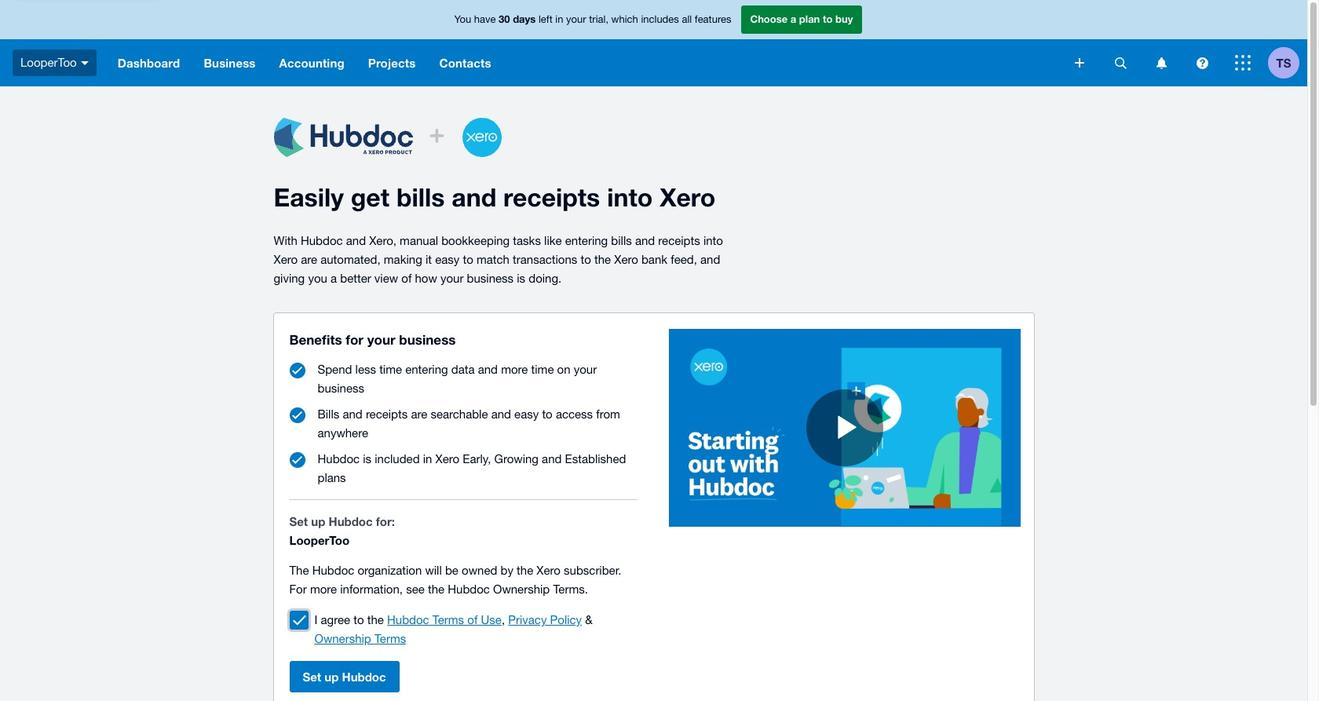 Task type: vqa. For each thing, say whether or not it's contained in the screenshot.
the leftmost "is"
yes



Task type: locate. For each thing, give the bounding box(es) containing it.
match
[[477, 253, 510, 266]]

you
[[454, 14, 471, 25]]

loopertoo inside loopertoo 'popup button'
[[20, 56, 77, 69]]

0 horizontal spatial more
[[310, 583, 337, 596]]

to inside "banner"
[[823, 13, 833, 25]]

days
[[513, 13, 536, 25]]

are inside with hubdoc and xero, manual bookkeeping tasks like entering bills and receipts into xero are automated, making it easy to match transactions to the xero bank feed, and giving you a better view of how your business is doing.
[[301, 253, 317, 266]]

receipts
[[503, 182, 600, 212], [658, 234, 700, 247], [366, 408, 408, 421]]

set up hubdoc
[[303, 670, 386, 684]]

receipts up included
[[366, 408, 408, 421]]

anywhere
[[318, 426, 368, 440]]

of inside i agree to the hubdoc terms of use , privacy policy & ownership terms
[[467, 613, 478, 627]]

up inside button
[[325, 670, 339, 684]]

2 vertical spatial business
[[318, 382, 364, 395]]

2 horizontal spatial business
[[467, 272, 514, 285]]

business inside spend less time entering data and more time on your business
[[318, 382, 364, 395]]

business button
[[192, 39, 267, 86]]

0 horizontal spatial loopertoo
[[20, 56, 77, 69]]

banner
[[0, 0, 1307, 86]]

up for set up hubdoc
[[325, 670, 339, 684]]

your right on
[[574, 363, 597, 376]]

ownership inside i agree to the hubdoc terms of use , privacy policy & ownership terms
[[314, 632, 371, 645]]

up down ownership terms link
[[325, 670, 339, 684]]

to
[[823, 13, 833, 25], [463, 253, 473, 266], [581, 253, 591, 266], [542, 408, 553, 421], [354, 613, 364, 627]]

are inside bills and receipts are searchable and easy to access from anywhere
[[411, 408, 427, 421]]

the up ownership terms link
[[367, 613, 384, 627]]

easy right it
[[435, 253, 460, 266]]

xero left early,
[[435, 452, 459, 466]]

1 horizontal spatial ownership
[[493, 583, 550, 596]]

1 vertical spatial is
[[363, 452, 372, 466]]

to down bookkeeping
[[463, 253, 473, 266]]

is left doing.
[[517, 272, 525, 285]]

entering inside with hubdoc and xero, manual bookkeeping tasks like entering bills and receipts into xero are automated, making it easy to match transactions to the xero bank feed, and giving you a better view of how your business is doing.
[[565, 234, 608, 247]]

1 vertical spatial set
[[303, 670, 321, 684]]

0 vertical spatial into
[[607, 182, 653, 212]]

hubdoc
[[301, 234, 343, 247], [318, 452, 360, 466], [329, 514, 373, 528], [312, 564, 354, 577], [448, 583, 490, 596], [387, 613, 429, 627], [342, 670, 386, 684]]

1 vertical spatial loopertoo
[[289, 533, 350, 547]]

into
[[607, 182, 653, 212], [703, 234, 723, 247]]

0 vertical spatial a
[[791, 13, 796, 25]]

i
[[314, 613, 318, 627]]

to up ownership terms link
[[354, 613, 364, 627]]

in inside 'you have 30 days left in your trial, which includes all features'
[[555, 14, 563, 25]]

of left use
[[467, 613, 478, 627]]

hubdoc down see
[[387, 613, 429, 627]]

the right "by"
[[517, 564, 533, 577]]

1 horizontal spatial bills
[[611, 234, 632, 247]]

like
[[544, 234, 562, 247]]

svg image inside loopertoo 'popup button'
[[81, 61, 88, 65]]

1 horizontal spatial more
[[501, 363, 528, 376]]

spend less time entering data and more time on your business
[[318, 363, 597, 395]]

time right the less
[[379, 363, 402, 376]]

the hubdoc organization will be owned by the xero subscriber. for more information, see the hubdoc ownership terms.
[[289, 564, 621, 596]]

1 horizontal spatial in
[[555, 14, 563, 25]]

your right how at the left top of page
[[441, 272, 464, 285]]

on
[[557, 363, 571, 376]]

1 horizontal spatial are
[[411, 408, 427, 421]]

ownership down "by"
[[493, 583, 550, 596]]

0 horizontal spatial ownership
[[314, 632, 371, 645]]

bills
[[396, 182, 445, 212], [611, 234, 632, 247]]

it
[[426, 253, 432, 266]]

agree
[[321, 613, 350, 627]]

loopertoo
[[20, 56, 77, 69], [289, 533, 350, 547]]

business
[[467, 272, 514, 285], [399, 331, 456, 348], [318, 382, 364, 395]]

less
[[355, 363, 376, 376]]

easy
[[435, 253, 460, 266], [514, 408, 539, 421]]

entering left the data
[[405, 363, 448, 376]]

1 horizontal spatial terms
[[433, 613, 464, 627]]

1 vertical spatial a
[[331, 272, 337, 285]]

better
[[340, 272, 371, 285]]

policy
[[550, 613, 582, 627]]

hubdoc inside i agree to the hubdoc terms of use , privacy policy & ownership terms
[[387, 613, 429, 627]]

and up anywhere
[[343, 408, 363, 421]]

the inside with hubdoc and xero, manual bookkeeping tasks like entering bills and receipts into xero are automated, making it easy to match transactions to the xero bank feed, and giving you a better view of how your business is doing.
[[594, 253, 611, 266]]

searchable
[[431, 408, 488, 421]]

0 vertical spatial are
[[301, 253, 317, 266]]

xero up terms.
[[537, 564, 561, 577]]

your inside with hubdoc and xero, manual bookkeeping tasks like entering bills and receipts into xero are automated, making it easy to match transactions to the xero bank feed, and giving you a better view of how your business is doing.
[[441, 272, 464, 285]]

0 vertical spatial easy
[[435, 253, 460, 266]]

to inside i agree to the hubdoc terms of use , privacy policy & ownership terms
[[354, 613, 364, 627]]

terms down the hubdoc organization will be owned by the xero subscriber. for more information, see the hubdoc ownership terms.
[[433, 613, 464, 627]]

1 horizontal spatial into
[[703, 234, 723, 247]]

entering right 'like'
[[565, 234, 608, 247]]

receipts up "feed,"
[[658, 234, 700, 247]]

in inside hubdoc is included in xero early, growing and established plans
[[423, 452, 432, 466]]

1 vertical spatial easy
[[514, 408, 539, 421]]

a
[[791, 13, 796, 25], [331, 272, 337, 285]]

1 vertical spatial receipts
[[658, 234, 700, 247]]

0 horizontal spatial easy
[[435, 253, 460, 266]]

is inside with hubdoc and xero, manual bookkeeping tasks like entering bills and receipts into xero are automated, making it easy to match transactions to the xero bank feed, and giving you a better view of how your business is doing.
[[517, 272, 525, 285]]

ts
[[1276, 55, 1291, 69]]

0 vertical spatial ownership
[[493, 583, 550, 596]]

0 vertical spatial in
[[555, 14, 563, 25]]

0 horizontal spatial receipts
[[366, 408, 408, 421]]

are left searchable
[[411, 408, 427, 421]]

a right you
[[331, 272, 337, 285]]

to left the buy on the right of page
[[823, 13, 833, 25]]

entering inside spend less time entering data and more time on your business
[[405, 363, 448, 376]]

hubdoc terms of use link
[[387, 613, 502, 627]]

set inside set up hubdoc for: loopertoo
[[289, 514, 308, 528]]

1 vertical spatial more
[[310, 583, 337, 596]]

set up the
[[289, 514, 308, 528]]

1 vertical spatial business
[[399, 331, 456, 348]]

hubdoc inside with hubdoc and xero, manual bookkeeping tasks like entering bills and receipts into xero are automated, making it easy to match transactions to the xero bank feed, and giving you a better view of how your business is doing.
[[301, 234, 343, 247]]

0 vertical spatial set
[[289, 514, 308, 528]]

0 horizontal spatial entering
[[405, 363, 448, 376]]

hubdoc down ownership terms link
[[342, 670, 386, 684]]

your left "trial,"
[[566, 14, 586, 25]]

and up bookkeeping
[[452, 182, 496, 212]]

and up automated,
[[346, 234, 366, 247]]

get
[[351, 182, 389, 212]]

0 horizontal spatial terms
[[374, 632, 406, 645]]

up
[[311, 514, 325, 528], [325, 670, 339, 684]]

business down spend
[[318, 382, 364, 395]]

1 horizontal spatial easy
[[514, 408, 539, 421]]

1 vertical spatial are
[[411, 408, 427, 421]]

0 vertical spatial up
[[311, 514, 325, 528]]

information,
[[340, 583, 403, 596]]

see
[[406, 583, 425, 596]]

0 horizontal spatial into
[[607, 182, 653, 212]]

up inside set up hubdoc for: loopertoo
[[311, 514, 325, 528]]

0 vertical spatial is
[[517, 272, 525, 285]]

0 horizontal spatial time
[[379, 363, 402, 376]]

receipts inside with hubdoc and xero, manual bookkeeping tasks like entering bills and receipts into xero are automated, making it easy to match transactions to the xero bank feed, and giving you a better view of how your business is doing.
[[658, 234, 700, 247]]

more
[[501, 363, 528, 376], [310, 583, 337, 596]]

1 horizontal spatial of
[[467, 613, 478, 627]]

svg image
[[1196, 57, 1208, 69], [1075, 58, 1084, 68]]

loopertoo button
[[0, 39, 106, 86]]

hubdoc inside set up hubdoc for: loopertoo
[[329, 514, 373, 528]]

0 horizontal spatial is
[[363, 452, 372, 466]]

terms.
[[553, 583, 588, 596]]

set
[[289, 514, 308, 528], [303, 670, 321, 684]]

your inside 'you have 30 days left in your trial, which includes all features'
[[566, 14, 586, 25]]

1 horizontal spatial business
[[399, 331, 456, 348]]

business
[[204, 56, 256, 70]]

the inside i agree to the hubdoc terms of use , privacy policy & ownership terms
[[367, 613, 384, 627]]

0 vertical spatial of
[[401, 272, 412, 285]]

ownership inside the hubdoc organization will be owned by the xero subscriber. for more information, see the hubdoc ownership terms.
[[493, 583, 550, 596]]

is left included
[[363, 452, 372, 466]]

bills up manual
[[396, 182, 445, 212]]

up down plans
[[311, 514, 325, 528]]

2 horizontal spatial receipts
[[658, 234, 700, 247]]

2 vertical spatial receipts
[[366, 408, 408, 421]]

0 horizontal spatial in
[[423, 452, 432, 466]]

and right growing
[[542, 452, 562, 466]]

1 vertical spatial of
[[467, 613, 478, 627]]

1 horizontal spatial loopertoo
[[289, 533, 350, 547]]

growing
[[494, 452, 539, 466]]

hubdoc up plans
[[318, 452, 360, 466]]

banner containing ts
[[0, 0, 1307, 86]]

easy up growing
[[514, 408, 539, 421]]

1 vertical spatial terms
[[374, 632, 406, 645]]

are
[[301, 253, 317, 266], [411, 408, 427, 421]]

giving
[[274, 272, 305, 285]]

hubdoc inside button
[[342, 670, 386, 684]]

0 vertical spatial business
[[467, 272, 514, 285]]

hubdoc up automated,
[[301, 234, 343, 247]]

dashboard link
[[106, 39, 192, 86]]

and right "feed,"
[[700, 253, 720, 266]]

data
[[451, 363, 475, 376]]

0 horizontal spatial are
[[301, 253, 317, 266]]

svg image
[[1235, 55, 1251, 71], [1115, 57, 1126, 69], [1156, 57, 1166, 69], [81, 61, 88, 65]]

choose
[[750, 13, 788, 25]]

business inside with hubdoc and xero, manual bookkeeping tasks like entering bills and receipts into xero are automated, making it easy to match transactions to the xero bank feed, and giving you a better view of how your business is doing.
[[467, 272, 514, 285]]

0 vertical spatial bills
[[396, 182, 445, 212]]

is
[[517, 272, 525, 285], [363, 452, 372, 466]]

xero
[[660, 182, 716, 212], [274, 253, 298, 266], [614, 253, 638, 266], [435, 452, 459, 466], [537, 564, 561, 577]]

0 vertical spatial more
[[501, 363, 528, 376]]

1 horizontal spatial entering
[[565, 234, 608, 247]]

hubdoc down "owned"
[[448, 583, 490, 596]]

set down i
[[303, 670, 321, 684]]

more left on
[[501, 363, 528, 376]]

ownership terms link
[[314, 632, 406, 645]]

of down making
[[401, 272, 412, 285]]

more right for at the left
[[310, 583, 337, 596]]

1 vertical spatial ownership
[[314, 632, 371, 645]]

1 vertical spatial entering
[[405, 363, 448, 376]]

business down match
[[467, 272, 514, 285]]

0 horizontal spatial a
[[331, 272, 337, 285]]

receipts up 'like'
[[503, 182, 600, 212]]

bank
[[642, 253, 668, 266]]

automated,
[[321, 253, 381, 266]]

ownership down agree
[[314, 632, 371, 645]]

are up you
[[301, 253, 317, 266]]

entering
[[565, 234, 608, 247], [405, 363, 448, 376]]

0 vertical spatial loopertoo
[[20, 56, 77, 69]]

1 horizontal spatial is
[[517, 272, 525, 285]]

set inside set up hubdoc button
[[303, 670, 321, 684]]

easy inside with hubdoc and xero, manual bookkeeping tasks like entering bills and receipts into xero are automated, making it easy to match transactions to the xero bank feed, and giving you a better view of how your business is doing.
[[435, 253, 460, 266]]

more inside spend less time entering data and more time on your business
[[501, 363, 528, 376]]

,
[[502, 613, 505, 627]]

hubdoc inside hubdoc is included in xero early, growing and established plans
[[318, 452, 360, 466]]

a left plan
[[791, 13, 796, 25]]

benefits for your business
[[289, 331, 456, 348]]

0 vertical spatial receipts
[[503, 182, 600, 212]]

ownership
[[493, 583, 550, 596], [314, 632, 371, 645]]

1 vertical spatial up
[[325, 670, 339, 684]]

will
[[425, 564, 442, 577]]

includes
[[641, 14, 679, 25]]

accounting button
[[267, 39, 356, 86]]

terms down information,
[[374, 632, 406, 645]]

a inside with hubdoc and xero, manual bookkeeping tasks like entering bills and receipts into xero are automated, making it easy to match transactions to the xero bank feed, and giving you a better view of how your business is doing.
[[331, 272, 337, 285]]

0 horizontal spatial of
[[401, 272, 412, 285]]

0 horizontal spatial business
[[318, 382, 364, 395]]

manual
[[400, 234, 438, 247]]

is inside hubdoc is included in xero early, growing and established plans
[[363, 452, 372, 466]]

with
[[274, 234, 297, 247]]

projects button
[[356, 39, 428, 86]]

to left access at bottom
[[542, 408, 553, 421]]

0 vertical spatial entering
[[565, 234, 608, 247]]

1 horizontal spatial time
[[531, 363, 554, 376]]

bills right 'like'
[[611, 234, 632, 247]]

time left on
[[531, 363, 554, 376]]

i agree to the hubdoc terms of use , privacy policy & ownership terms
[[314, 613, 593, 645]]

0 vertical spatial terms
[[433, 613, 464, 627]]

privacy
[[508, 613, 547, 627]]

business up the data
[[399, 331, 456, 348]]

1 vertical spatial into
[[703, 234, 723, 247]]

and right the data
[[478, 363, 498, 376]]

in right included
[[423, 452, 432, 466]]

bookkeeping
[[441, 234, 510, 247]]

0 horizontal spatial bills
[[396, 182, 445, 212]]

1 vertical spatial in
[[423, 452, 432, 466]]

transactions
[[513, 253, 577, 266]]

hubdoc left for:
[[329, 514, 373, 528]]

the
[[594, 253, 611, 266], [517, 564, 533, 577], [428, 583, 445, 596], [367, 613, 384, 627]]

the left bank
[[594, 253, 611, 266]]

in right left
[[555, 14, 563, 25]]

0 horizontal spatial svg image
[[1075, 58, 1084, 68]]

how
[[415, 272, 437, 285]]

in
[[555, 14, 563, 25], [423, 452, 432, 466]]

early,
[[463, 452, 491, 466]]

1 vertical spatial bills
[[611, 234, 632, 247]]



Task type: describe. For each thing, give the bounding box(es) containing it.
up for set up hubdoc for: loopertoo
[[311, 514, 325, 528]]

set up hubdoc button
[[289, 661, 399, 693]]

dashboard
[[118, 56, 180, 70]]

have
[[474, 14, 496, 25]]

trial,
[[589, 14, 609, 25]]

and inside spend less time entering data and more time on your business
[[478, 363, 498, 376]]

receipts inside bills and receipts are searchable and easy to access from anywhere
[[366, 408, 408, 421]]

organization
[[358, 564, 422, 577]]

hubdoc + xero image
[[274, 118, 501, 157]]

benefits
[[289, 331, 342, 348]]

tasks
[[513, 234, 541, 247]]

all
[[682, 14, 692, 25]]

which
[[611, 14, 638, 25]]

bills
[[318, 408, 339, 421]]

xero left bank
[[614, 253, 638, 266]]

xero,
[[369, 234, 397, 247]]

easily get bills and receipts into xero
[[274, 182, 716, 212]]

xero up "feed,"
[[660, 182, 716, 212]]

for
[[289, 583, 307, 596]]

doing.
[[529, 272, 562, 285]]

and right searchable
[[491, 408, 511, 421]]

features
[[695, 14, 731, 25]]

for:
[[376, 514, 395, 528]]

by
[[501, 564, 513, 577]]

hubdoc is included in xero early, growing and established plans
[[318, 452, 626, 484]]

from
[[596, 408, 620, 421]]

and up bank
[[635, 234, 655, 247]]

easy inside bills and receipts are searchable and easy to access from anywhere
[[514, 408, 539, 421]]

your right for
[[367, 331, 395, 348]]

privacy policy link
[[508, 613, 582, 627]]

1 horizontal spatial receipts
[[503, 182, 600, 212]]

the down will
[[428, 583, 445, 596]]

with hubdoc and xero, manual bookkeeping tasks like entering bills and receipts into xero are automated, making it easy to match transactions to the xero bank feed, and giving you a better view of how your business is doing.
[[274, 234, 723, 285]]

subscriber.
[[564, 564, 621, 577]]

bills and receipts are searchable and easy to access from anywhere
[[318, 408, 620, 440]]

xero inside the hubdoc organization will be owned by the xero subscriber. for more information, see the hubdoc ownership terms.
[[537, 564, 561, 577]]

set for set up hubdoc
[[303, 670, 321, 684]]

set for set up hubdoc for: loopertoo
[[289, 514, 308, 528]]

contacts button
[[428, 39, 503, 86]]

for
[[346, 331, 364, 348]]

your inside spend less time entering data and more time on your business
[[574, 363, 597, 376]]

2 time from the left
[[531, 363, 554, 376]]

1 horizontal spatial a
[[791, 13, 796, 25]]

accounting
[[279, 56, 345, 70]]

making
[[384, 253, 422, 266]]

ts button
[[1268, 39, 1307, 86]]

contacts
[[439, 56, 491, 70]]

feed,
[[671, 253, 697, 266]]

into inside with hubdoc and xero, manual bookkeeping tasks like entering bills and receipts into xero are automated, making it easy to match transactions to the xero bank feed, and giving you a better view of how your business is doing.
[[703, 234, 723, 247]]

view
[[374, 272, 398, 285]]

xero inside hubdoc is included in xero early, growing and established plans
[[435, 452, 459, 466]]

more inside the hubdoc organization will be owned by the xero subscriber. for more information, see the hubdoc ownership terms.
[[310, 583, 337, 596]]

&
[[585, 613, 593, 627]]

bills inside with hubdoc and xero, manual bookkeeping tasks like entering bills and receipts into xero are automated, making it easy to match transactions to the xero bank feed, and giving you a better view of how your business is doing.
[[611, 234, 632, 247]]

of inside with hubdoc and xero, manual bookkeeping tasks like entering bills and receipts into xero are automated, making it easy to match transactions to the xero bank feed, and giving you a better view of how your business is doing.
[[401, 272, 412, 285]]

to right transactions
[[581, 253, 591, 266]]

xero down with
[[274, 253, 298, 266]]

you
[[308, 272, 327, 285]]

included
[[375, 452, 420, 466]]

access
[[556, 408, 593, 421]]

easily
[[274, 182, 344, 212]]

plans
[[318, 471, 346, 484]]

plan
[[799, 13, 820, 25]]

choose a plan to buy
[[750, 13, 853, 25]]

left
[[539, 14, 553, 25]]

hubdoc right the
[[312, 564, 354, 577]]

established
[[565, 452, 626, 466]]

projects
[[368, 56, 416, 70]]

you have 30 days left in your trial, which includes all features
[[454, 13, 731, 25]]

set up hubdoc for: loopertoo
[[289, 514, 395, 547]]

and inside hubdoc is included in xero early, growing and established plans
[[542, 452, 562, 466]]

1 horizontal spatial svg image
[[1196, 57, 1208, 69]]

30
[[499, 13, 510, 25]]

be
[[445, 564, 459, 577]]

use
[[481, 613, 502, 627]]

the
[[289, 564, 309, 577]]

owned
[[462, 564, 497, 577]]

1 time from the left
[[379, 363, 402, 376]]

buy
[[836, 13, 853, 25]]

loopertoo inside set up hubdoc for: loopertoo
[[289, 533, 350, 547]]

to inside bills and receipts are searchable and easy to access from anywhere
[[542, 408, 553, 421]]

spend
[[318, 363, 352, 376]]



